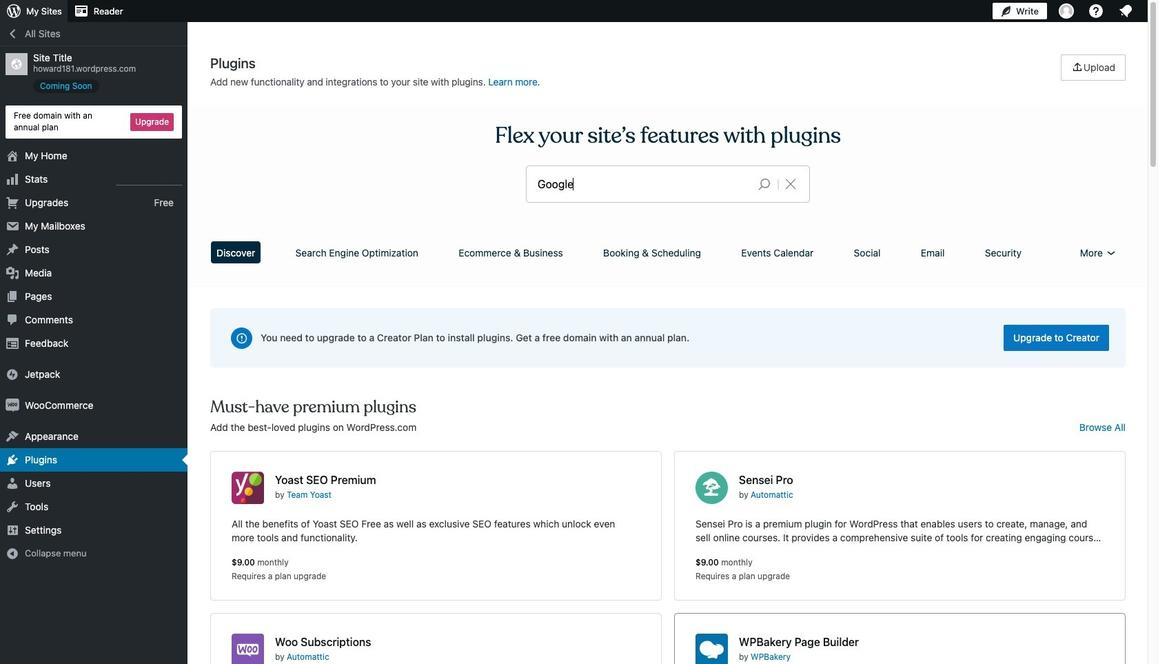 Task type: describe. For each thing, give the bounding box(es) containing it.
Search search field
[[538, 166, 748, 202]]

manage your notifications image
[[1118, 3, 1135, 19]]

open search image
[[748, 175, 782, 194]]

close search image
[[774, 176, 808, 192]]



Task type: vqa. For each thing, say whether or not it's contained in the screenshot.
"Close Search" image
yes



Task type: locate. For each thing, give the bounding box(es) containing it.
highest hourly views 0 image
[[117, 176, 182, 185]]

1 img image from the top
[[6, 367, 19, 381]]

1 vertical spatial img image
[[6, 398, 19, 412]]

my profile image
[[1059, 3, 1075, 19]]

help image
[[1088, 3, 1105, 19]]

2 img image from the top
[[6, 398, 19, 412]]

img image
[[6, 367, 19, 381], [6, 398, 19, 412]]

main content
[[206, 54, 1131, 664]]

plugin icon image
[[232, 472, 264, 504], [696, 472, 728, 504], [232, 634, 264, 664], [696, 634, 728, 664]]

0 vertical spatial img image
[[6, 367, 19, 381]]

None search field
[[527, 166, 810, 202]]



